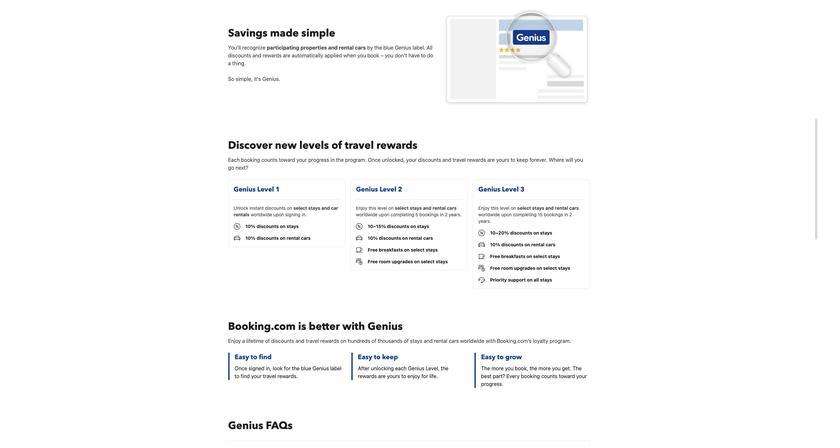 Task type: locate. For each thing, give the bounding box(es) containing it.
2 upon from the left
[[379, 212, 390, 218]]

0 horizontal spatial years.
[[449, 212, 462, 218]]

0 vertical spatial are
[[283, 53, 291, 58]]

support
[[508, 278, 526, 283]]

1 horizontal spatial level
[[500, 206, 510, 211]]

0 vertical spatial breakfasts
[[379, 247, 403, 253]]

keep up unlocking
[[382, 353, 398, 362]]

the right book,
[[530, 366, 538, 372]]

level inside "enjoy this level on select stays and rental cars worldwide upon completing 15 bookings in 2 years."
[[500, 206, 510, 211]]

1 horizontal spatial breakfasts
[[502, 254, 526, 260]]

this down the genius level 3
[[491, 206, 499, 211]]

find up in,
[[259, 353, 272, 362]]

this inside "enjoy this level on select stays and rental cars worldwide upon completing 15 bookings in 2 years."
[[491, 206, 499, 211]]

room for 3
[[502, 266, 513, 271]]

completing inside "enjoy this level on select stays and rental cars worldwide upon completing 15 bookings in 2 years."
[[513, 212, 537, 218]]

rewards inside after unlocking each genius level, the rewards are yours to enjoy for life.
[[358, 374, 377, 380]]

1 vertical spatial program.
[[550, 339, 572, 345]]

0 horizontal spatial bookings
[[420, 212, 439, 218]]

are down unlocking
[[378, 374, 386, 380]]

bookings inside "enjoy this level on select stays and rental cars worldwide upon completing 15 bookings in 2 years."
[[544, 212, 564, 218]]

0 horizontal spatial upon
[[274, 212, 284, 218]]

on
[[287, 206, 292, 211], [389, 206, 394, 211], [511, 206, 516, 211], [280, 224, 286, 230], [411, 224, 416, 230], [534, 230, 539, 236], [280, 236, 286, 241], [403, 236, 408, 241], [525, 242, 531, 248], [404, 247, 410, 253], [527, 254, 532, 260], [414, 259, 420, 265], [537, 266, 542, 271], [527, 278, 533, 283], [341, 339, 347, 345]]

upgrades for 3
[[514, 266, 536, 271]]

blue up –
[[384, 45, 394, 51]]

for inside 'once signed in, look for the blue genius label to find your travel rewards.'
[[284, 366, 291, 372]]

cars inside "enjoy this level on select stays and rental cars worldwide upon completing 15 bookings in 2 years."
[[570, 206, 579, 211]]

booking
[[241, 157, 260, 163], [521, 374, 540, 380]]

and inside enjoy this level on select stays and rental cars worldwide upon completing 5 bookings in 2 years.
[[423, 206, 432, 211]]

the right by
[[375, 45, 382, 51]]

and inside each booking counts toward your progress in the program. once unlocked, your discounts and travel rewards are yours to keep forever. where will you go next?
[[443, 157, 452, 163]]

2 horizontal spatial 10% discounts on rental cars
[[490, 242, 556, 248]]

the
[[375, 45, 382, 51], [336, 157, 344, 163], [292, 366, 300, 372], [441, 366, 449, 372], [530, 366, 538, 372]]

simple
[[302, 26, 335, 40]]

1 horizontal spatial in
[[440, 212, 444, 218]]

in inside enjoy this level on select stays and rental cars worldwide upon completing 5 bookings in 2 years.
[[440, 212, 444, 218]]

are up the genius level 3
[[488, 157, 495, 163]]

0 horizontal spatial keep
[[382, 353, 398, 362]]

1 vertical spatial free room upgrades on select stays
[[490, 266, 571, 271]]

bookings inside enjoy this level on select stays and rental cars worldwide upon completing 5 bookings in 2 years.
[[420, 212, 439, 218]]

0 horizontal spatial for
[[284, 366, 291, 372]]

in right 5
[[440, 212, 444, 218]]

completing inside enjoy this level on select stays and rental cars worldwide upon completing 5 bookings in 2 years.
[[391, 212, 414, 218]]

completing up 10–15% discounts on stays at bottom
[[391, 212, 414, 218]]

enjoy
[[356, 206, 368, 211], [479, 206, 490, 211], [228, 339, 241, 345]]

2 right 5
[[445, 212, 448, 218]]

0 horizontal spatial free room upgrades on select stays
[[368, 259, 448, 265]]

0 horizontal spatial booking
[[241, 157, 260, 163]]

a left lifetime
[[242, 339, 245, 345]]

2 completing from the left
[[513, 212, 537, 218]]

find
[[259, 353, 272, 362], [241, 374, 250, 380]]

2 horizontal spatial easy
[[481, 353, 496, 362]]

0 horizontal spatial free breakfasts on select stays
[[368, 247, 438, 253]]

rental inside "enjoy this level on select stays and rental cars worldwide upon completing 15 bookings in 2 years."
[[555, 206, 568, 211]]

blue right look
[[301, 366, 311, 372]]

book
[[368, 53, 379, 58]]

1 horizontal spatial keep
[[517, 157, 529, 163]]

1 horizontal spatial upgrades
[[514, 266, 536, 271]]

get.
[[562, 366, 572, 372]]

booking inside each booking counts toward your progress in the program. once unlocked, your discounts and travel rewards are yours to keep forever. where will you go next?
[[241, 157, 260, 163]]

upon up 10–15% on the left bottom
[[379, 212, 390, 218]]

1 vertical spatial find
[[241, 374, 250, 380]]

years. for genius level 3
[[479, 219, 491, 224]]

by
[[367, 45, 373, 51]]

0 vertical spatial a
[[228, 60, 231, 66]]

room
[[379, 259, 391, 265], [502, 266, 513, 271]]

breakfasts for 3
[[502, 254, 526, 260]]

to left do
[[421, 53, 426, 58]]

keep left forever.
[[517, 157, 529, 163]]

2 right 15
[[570, 212, 572, 218]]

0 horizontal spatial upgrades
[[392, 259, 413, 265]]

so
[[228, 76, 234, 82]]

0 horizontal spatial 2
[[398, 185, 402, 194]]

1 bookings from the left
[[420, 212, 439, 218]]

completing left 15
[[513, 212, 537, 218]]

1 horizontal spatial 10% discounts on rental cars
[[368, 236, 433, 241]]

0 vertical spatial room
[[379, 259, 391, 265]]

booking down book,
[[521, 374, 540, 380]]

enjoy inside enjoy this level on select stays and rental cars worldwide upon completing 5 bookings in 2 years.
[[356, 206, 368, 211]]

you right –
[[385, 53, 394, 58]]

1 horizontal spatial this
[[491, 206, 499, 211]]

1 horizontal spatial a
[[242, 339, 245, 345]]

10% down 10% discounts on stays
[[246, 236, 256, 241]]

breakfasts for 2
[[379, 247, 403, 253]]

toward down get.
[[559, 374, 575, 380]]

0 horizontal spatial find
[[241, 374, 250, 380]]

2 horizontal spatial level
[[502, 185, 519, 194]]

counts inside each booking counts toward your progress in the program. once unlocked, your discounts and travel rewards are yours to keep forever. where will you go next?
[[262, 157, 278, 163]]

genius level 2
[[356, 185, 402, 194]]

0 horizontal spatial are
[[283, 53, 291, 58]]

0 horizontal spatial once
[[235, 366, 247, 372]]

the right get.
[[573, 366, 582, 372]]

1 level from the left
[[257, 185, 274, 194]]

toward
[[279, 157, 295, 163], [559, 374, 575, 380]]

program.
[[345, 157, 367, 163], [550, 339, 572, 345]]

this up 10–15% on the left bottom
[[369, 206, 377, 211]]

easy up the signed
[[235, 353, 249, 362]]

in inside each booking counts toward your progress in the program. once unlocked, your discounts and travel rewards are yours to keep forever. where will you go next?
[[331, 157, 335, 163]]

stays inside "select stays and car rentals"
[[308, 206, 321, 211]]

a inside by the blue genius label. all discounts and rewards are automatically applied when you book – you don't have to do a thing.
[[228, 60, 231, 66]]

of right hundreds
[[372, 339, 377, 345]]

1 horizontal spatial blue
[[384, 45, 394, 51]]

savings
[[228, 26, 268, 40]]

2 more from the left
[[539, 366, 551, 372]]

2 horizontal spatial are
[[488, 157, 495, 163]]

0 horizontal spatial yours
[[387, 374, 400, 380]]

1 horizontal spatial enjoy
[[356, 206, 368, 211]]

counts
[[262, 157, 278, 163], [542, 374, 558, 380]]

level for 3
[[502, 185, 519, 194]]

free
[[368, 247, 378, 253], [490, 254, 500, 260], [368, 259, 378, 265], [490, 266, 500, 271]]

on inside enjoy this level on select stays and rental cars worldwide upon completing 5 bookings in 2 years.
[[389, 206, 394, 211]]

progress.
[[481, 382, 504, 388]]

faqs
[[266, 419, 293, 434]]

travel inside each booking counts toward your progress in the program. once unlocked, your discounts and travel rewards are yours to keep forever. where will you go next?
[[453, 157, 466, 163]]

breakfasts down 10–15% discounts on stays at bottom
[[379, 247, 403, 253]]

more up part?
[[492, 366, 504, 372]]

1 horizontal spatial the
[[573, 366, 582, 372]]

genius inside 'once signed in, look for the blue genius label to find your travel rewards.'
[[313, 366, 329, 372]]

level for 1
[[257, 185, 274, 194]]

2 inside enjoy this level on select stays and rental cars worldwide upon completing 5 bookings in 2 years.
[[445, 212, 448, 218]]

1 horizontal spatial once
[[368, 157, 381, 163]]

to down each
[[402, 374, 406, 380]]

10% discounts on rental cars down 10% discounts on stays
[[246, 236, 311, 241]]

10% discounts on rental cars down 10–15% discounts on stays at bottom
[[368, 236, 433, 241]]

1 horizontal spatial booking
[[521, 374, 540, 380]]

select
[[294, 206, 307, 211], [395, 206, 409, 211], [518, 206, 531, 211], [411, 247, 425, 253], [534, 254, 547, 260], [421, 259, 435, 265], [544, 266, 557, 271]]

bookings right 5
[[420, 212, 439, 218]]

yours down each
[[387, 374, 400, 380]]

0 horizontal spatial level
[[378, 206, 387, 211]]

discover
[[228, 139, 273, 153]]

to up unlocking
[[374, 353, 381, 362]]

1 horizontal spatial upon
[[379, 212, 390, 218]]

1 vertical spatial keep
[[382, 353, 398, 362]]

label
[[330, 366, 342, 372]]

0 vertical spatial find
[[259, 353, 272, 362]]

are
[[283, 53, 291, 58], [488, 157, 495, 163], [378, 374, 386, 380]]

3
[[521, 185, 525, 194]]

are inside after unlocking each genius level, the rewards are yours to enjoy for life.
[[378, 374, 386, 380]]

once
[[368, 157, 381, 163], [235, 366, 247, 372]]

cars
[[355, 45, 366, 51], [447, 206, 457, 211], [570, 206, 579, 211], [301, 236, 311, 241], [424, 236, 433, 241], [546, 242, 556, 248], [449, 339, 459, 345]]

level for 3
[[500, 206, 510, 211]]

1 horizontal spatial free room upgrades on select stays
[[490, 266, 571, 271]]

you inside each booking counts toward your progress in the program. once unlocked, your discounts and travel rewards are yours to keep forever. where will you go next?
[[575, 157, 584, 163]]

0 vertical spatial yours
[[497, 157, 510, 163]]

your inside the more you book, the more you get. the best part? every booking counts toward your progress.
[[577, 374, 587, 380]]

1 horizontal spatial for
[[422, 374, 428, 380]]

in
[[331, 157, 335, 163], [440, 212, 444, 218], [565, 212, 568, 218]]

1 vertical spatial toward
[[559, 374, 575, 380]]

once left unlocked,
[[368, 157, 381, 163]]

upon up 10–20%
[[501, 212, 512, 218]]

0 vertical spatial free room upgrades on select stays
[[368, 259, 448, 265]]

in right progress
[[331, 157, 335, 163]]

1 easy from the left
[[235, 353, 249, 362]]

booking up next?
[[241, 157, 260, 163]]

2 easy from the left
[[358, 353, 373, 362]]

level down unlocked,
[[380, 185, 397, 194]]

1 completing from the left
[[391, 212, 414, 218]]

this inside enjoy this level on select stays and rental cars worldwide upon completing 5 bookings in 2 years.
[[369, 206, 377, 211]]

10%
[[246, 224, 256, 230], [246, 236, 256, 241], [368, 236, 378, 241], [490, 242, 501, 248]]

0 vertical spatial toward
[[279, 157, 295, 163]]

breakfasts up support
[[502, 254, 526, 260]]

unlocked,
[[382, 157, 405, 163]]

are down participating at left top
[[283, 53, 291, 58]]

2 the from the left
[[573, 366, 582, 372]]

1 horizontal spatial easy
[[358, 353, 373, 362]]

and
[[328, 45, 338, 51], [253, 53, 262, 58], [443, 157, 452, 163], [322, 206, 330, 211], [423, 206, 432, 211], [546, 206, 554, 211], [296, 339, 305, 345], [424, 339, 433, 345]]

level left 3
[[502, 185, 519, 194]]

level inside enjoy this level on select stays and rental cars worldwide upon completing 5 bookings in 2 years.
[[378, 206, 387, 211]]

1 horizontal spatial 2
[[445, 212, 448, 218]]

1 the from the left
[[481, 366, 490, 372]]

0 horizontal spatial easy
[[235, 353, 249, 362]]

0 horizontal spatial counts
[[262, 157, 278, 163]]

1 vertical spatial years.
[[479, 219, 491, 224]]

rewards inside each booking counts toward your progress in the program. once unlocked, your discounts and travel rewards are yours to keep forever. where will you go next?
[[467, 157, 486, 163]]

1 level from the left
[[378, 206, 387, 211]]

2 up enjoy this level on select stays and rental cars worldwide upon completing 5 bookings in 2 years.
[[398, 185, 402, 194]]

0 vertical spatial booking
[[241, 157, 260, 163]]

10% discounts on rental cars for genius level 3
[[490, 242, 556, 248]]

0 vertical spatial for
[[284, 366, 291, 372]]

room for 2
[[379, 259, 391, 265]]

stays inside "enjoy this level on select stays and rental cars worldwide upon completing 15 bookings in 2 years."
[[532, 206, 545, 211]]

bookings
[[420, 212, 439, 218], [544, 212, 564, 218]]

find down the signed
[[241, 374, 250, 380]]

enjoy inside "enjoy this level on select stays and rental cars worldwide upon completing 15 bookings in 2 years."
[[479, 206, 490, 211]]

enjoy left lifetime
[[228, 339, 241, 345]]

best
[[481, 374, 492, 380]]

toward down new at the left top of the page
[[279, 157, 295, 163]]

level down 'genius level 2'
[[378, 206, 387, 211]]

0 vertical spatial program.
[[345, 157, 367, 163]]

for up rewards. at the bottom of the page
[[284, 366, 291, 372]]

2 inside "enjoy this level on select stays and rental cars worldwide upon completing 15 bookings in 2 years."
[[570, 212, 572, 218]]

level left 1
[[257, 185, 274, 194]]

to inside 'once signed in, look for the blue genius label to find your travel rewards.'
[[235, 374, 240, 380]]

0 horizontal spatial program.
[[345, 157, 367, 163]]

0 vertical spatial upgrades
[[392, 259, 413, 265]]

more left get.
[[539, 366, 551, 372]]

rewards.
[[278, 374, 298, 380]]

upon
[[274, 212, 284, 218], [379, 212, 390, 218], [501, 212, 512, 218]]

in right 15
[[565, 212, 568, 218]]

the right level,
[[441, 366, 449, 372]]

rental inside enjoy this level on select stays and rental cars worldwide upon completing 5 bookings in 2 years.
[[433, 206, 446, 211]]

worldwide upon signing in.
[[250, 212, 307, 218]]

1 this from the left
[[369, 206, 377, 211]]

1 horizontal spatial counts
[[542, 374, 558, 380]]

the inside by the blue genius label. all discounts and rewards are automatically applied when you book – you don't have to do a thing.
[[375, 45, 382, 51]]

1 vertical spatial upgrades
[[514, 266, 536, 271]]

the more you book, the more you get. the best part? every booking counts toward your progress.
[[481, 366, 587, 388]]

0 horizontal spatial breakfasts
[[379, 247, 403, 253]]

for left life.
[[422, 374, 428, 380]]

1 vertical spatial counts
[[542, 374, 558, 380]]

and inside "select stays and car rentals"
[[322, 206, 330, 211]]

2 bookings from the left
[[544, 212, 564, 218]]

a left 'thing.'
[[228, 60, 231, 66]]

10% discounts on stays
[[246, 224, 299, 230]]

0 horizontal spatial a
[[228, 60, 231, 66]]

hundreds
[[348, 339, 370, 345]]

upon up 10% discounts on stays
[[274, 212, 284, 218]]

you up every
[[505, 366, 514, 372]]

to
[[421, 53, 426, 58], [511, 157, 516, 163], [251, 353, 257, 362], [374, 353, 381, 362], [498, 353, 504, 362], [235, 374, 240, 380], [402, 374, 406, 380]]

more
[[492, 366, 504, 372], [539, 366, 551, 372]]

of right levels
[[332, 139, 342, 153]]

don't
[[395, 53, 407, 58]]

booking inside the more you book, the more you get. the best part? every booking counts toward your progress.
[[521, 374, 540, 380]]

enjoy down the genius level 3
[[479, 206, 490, 211]]

1 vertical spatial room
[[502, 266, 513, 271]]

the up best on the right bottom
[[481, 366, 490, 372]]

your inside 'once signed in, look for the blue genius label to find your travel rewards.'
[[251, 374, 262, 380]]

select inside "select stays and car rentals"
[[294, 206, 307, 211]]

to left forever.
[[511, 157, 516, 163]]

by the blue genius label. all discounts and rewards are automatically applied when you book – you don't have to do a thing.
[[228, 45, 433, 66]]

the right progress
[[336, 157, 344, 163]]

1 horizontal spatial bookings
[[544, 212, 564, 218]]

with up hundreds
[[343, 320, 365, 334]]

upgrades for 2
[[392, 259, 413, 265]]

level down the genius level 3
[[500, 206, 510, 211]]

the up rewards. at the bottom of the page
[[292, 366, 300, 372]]

travel
[[345, 139, 374, 153], [453, 157, 466, 163], [306, 339, 319, 345], [263, 374, 276, 380]]

1 vertical spatial booking
[[521, 374, 540, 380]]

enjoy down 'genius level 2'
[[356, 206, 368, 211]]

genius
[[395, 45, 412, 51], [234, 185, 256, 194], [356, 185, 378, 194], [479, 185, 501, 194], [368, 320, 403, 334], [313, 366, 329, 372], [408, 366, 425, 372], [228, 419, 263, 434]]

0 horizontal spatial completing
[[391, 212, 414, 218]]

2 this from the left
[[491, 206, 499, 211]]

you
[[358, 53, 366, 58], [385, 53, 394, 58], [575, 157, 584, 163], [505, 366, 514, 372], [552, 366, 561, 372]]

3 level from the left
[[502, 185, 519, 194]]

0 vertical spatial blue
[[384, 45, 394, 51]]

1 horizontal spatial level
[[380, 185, 397, 194]]

0 vertical spatial years.
[[449, 212, 462, 218]]

0 vertical spatial free breakfasts on select stays
[[368, 247, 438, 253]]

2 horizontal spatial in
[[565, 212, 568, 218]]

1 horizontal spatial yours
[[497, 157, 510, 163]]

once signed in, look for the blue genius label to find your travel rewards.
[[235, 366, 342, 380]]

years. inside enjoy this level on select stays and rental cars worldwide upon completing 5 bookings in 2 years.
[[449, 212, 462, 218]]

to down easy to find
[[235, 374, 240, 380]]

stays
[[308, 206, 321, 211], [410, 206, 422, 211], [532, 206, 545, 211], [287, 224, 299, 230], [417, 224, 429, 230], [540, 230, 553, 236], [426, 247, 438, 253], [548, 254, 561, 260], [436, 259, 448, 265], [558, 266, 571, 271], [540, 278, 553, 283], [410, 339, 423, 345]]

10% discounts on rental cars for genius level 2
[[368, 236, 433, 241]]

1 vertical spatial for
[[422, 374, 428, 380]]

1 vertical spatial free breakfasts on select stays
[[490, 254, 561, 260]]

are inside by the blue genius label. all discounts and rewards are automatically applied when you book – you don't have to do a thing.
[[283, 53, 291, 58]]

once left the signed
[[235, 366, 247, 372]]

rewards
[[263, 53, 282, 58], [377, 139, 418, 153], [467, 157, 486, 163], [320, 339, 339, 345], [358, 374, 377, 380]]

upon inside enjoy this level on select stays and rental cars worldwide upon completing 5 bookings in 2 years.
[[379, 212, 390, 218]]

rental
[[339, 45, 354, 51], [433, 206, 446, 211], [555, 206, 568, 211], [287, 236, 300, 241], [409, 236, 422, 241], [532, 242, 545, 248], [434, 339, 448, 345]]

0 vertical spatial once
[[368, 157, 381, 163]]

0 vertical spatial with
[[343, 320, 365, 334]]

0 horizontal spatial this
[[369, 206, 377, 211]]

and inside "enjoy this level on select stays and rental cars worldwide upon completing 15 bookings in 2 years."
[[546, 206, 554, 211]]

you right will
[[575, 157, 584, 163]]

1 horizontal spatial with
[[486, 339, 496, 345]]

0 horizontal spatial in
[[331, 157, 335, 163]]

this for genius level 2
[[369, 206, 377, 211]]

2 horizontal spatial enjoy
[[479, 206, 490, 211]]

0 horizontal spatial room
[[379, 259, 391, 265]]

0 horizontal spatial with
[[343, 320, 365, 334]]

yours up the genius level 3
[[497, 157, 510, 163]]

1 horizontal spatial program.
[[550, 339, 572, 345]]

0 horizontal spatial level
[[257, 185, 274, 194]]

worldwide inside "enjoy this level on select stays and rental cars worldwide upon completing 15 bookings in 2 years."
[[479, 212, 500, 218]]

program. inside each booking counts toward your progress in the program. once unlocked, your discounts and travel rewards are yours to keep forever. where will you go next?
[[345, 157, 367, 163]]

0 vertical spatial counts
[[262, 157, 278, 163]]

the
[[481, 366, 490, 372], [573, 366, 582, 372]]

with up easy to grow
[[486, 339, 496, 345]]

in inside "enjoy this level on select stays and rental cars worldwide upon completing 15 bookings in 2 years."
[[565, 212, 568, 218]]

1 horizontal spatial completing
[[513, 212, 537, 218]]

thousands
[[378, 339, 403, 345]]

bookings right 15
[[544, 212, 564, 218]]

0 horizontal spatial toward
[[279, 157, 295, 163]]

1 vertical spatial blue
[[301, 366, 311, 372]]

upon inside "enjoy this level on select stays and rental cars worldwide upon completing 15 bookings in 2 years."
[[501, 212, 512, 218]]

1 horizontal spatial free breakfasts on select stays
[[490, 254, 561, 260]]

easy up best on the right bottom
[[481, 353, 496, 362]]

1 horizontal spatial toward
[[559, 374, 575, 380]]

easy
[[235, 353, 249, 362], [358, 353, 373, 362], [481, 353, 496, 362]]

select inside "enjoy this level on select stays and rental cars worldwide upon completing 15 bookings in 2 years."
[[518, 206, 531, 211]]

2
[[398, 185, 402, 194], [445, 212, 448, 218], [570, 212, 572, 218]]

upon for genius level 2
[[379, 212, 390, 218]]

3 upon from the left
[[501, 212, 512, 218]]

recognize
[[242, 45, 266, 51]]

2 horizontal spatial 2
[[570, 212, 572, 218]]

3 easy from the left
[[481, 353, 496, 362]]

2 level from the left
[[380, 185, 397, 194]]

10% discounts on rental cars down 10–20% discounts on stays
[[490, 242, 556, 248]]

when
[[344, 53, 356, 58]]

to left "grow"
[[498, 353, 504, 362]]

of right thousands
[[404, 339, 409, 345]]

enjoy for genius level 3
[[479, 206, 490, 211]]

1 vertical spatial yours
[[387, 374, 400, 380]]

10% down 10–15% on the left bottom
[[368, 236, 378, 241]]

completing for genius level 3
[[513, 212, 537, 218]]

0 horizontal spatial 10% discounts on rental cars
[[246, 236, 311, 241]]

are inside each booking counts toward your progress in the program. once unlocked, your discounts and travel rewards are yours to keep forever. where will you go next?
[[488, 157, 495, 163]]

instant
[[250, 206, 264, 211]]

easy up after
[[358, 353, 373, 362]]

2 level from the left
[[500, 206, 510, 211]]

genius inside after unlocking each genius level, the rewards are yours to enjoy for life.
[[408, 366, 425, 372]]

will
[[566, 157, 574, 163]]

2 vertical spatial are
[[378, 374, 386, 380]]

every
[[507, 374, 520, 380]]

years. inside "enjoy this level on select stays and rental cars worldwide upon completing 15 bookings in 2 years."
[[479, 219, 491, 224]]

10–15% discounts on stays
[[368, 224, 429, 230]]

0 vertical spatial keep
[[517, 157, 529, 163]]

this
[[369, 206, 377, 211], [491, 206, 499, 211]]

grow
[[506, 353, 522, 362]]

1 horizontal spatial are
[[378, 374, 386, 380]]

completing
[[391, 212, 414, 218], [513, 212, 537, 218]]

1 horizontal spatial room
[[502, 266, 513, 271]]

the inside the more you book, the more you get. the best part? every booking counts toward your progress.
[[530, 366, 538, 372]]

free breakfasts on select stays down 10–20% discounts on stays
[[490, 254, 561, 260]]

free breakfasts on select stays down 10–15% discounts on stays at bottom
[[368, 247, 438, 253]]

of right lifetime
[[265, 339, 270, 345]]

10% down 10–20%
[[490, 242, 501, 248]]



Task type: vqa. For each thing, say whether or not it's contained in the screenshot.


Task type: describe. For each thing, give the bounding box(es) containing it.
each booking counts toward your progress in the program. once unlocked, your discounts and travel rewards are yours to keep forever. where will you go next?
[[228, 157, 584, 171]]

bookings for genius level 2
[[420, 212, 439, 218]]

2 for genius level 3
[[570, 212, 572, 218]]

once inside each booking counts toward your progress in the program. once unlocked, your discounts and travel rewards are yours to keep forever. where will you go next?
[[368, 157, 381, 163]]

enjoy for genius level 2
[[356, 206, 368, 211]]

go
[[228, 165, 234, 171]]

in.
[[302, 212, 307, 218]]

on inside "enjoy this level on select stays and rental cars worldwide upon completing 15 bookings in 2 years."
[[511, 206, 516, 211]]

15
[[538, 212, 543, 218]]

rewards inside by the blue genius label. all discounts and rewards are automatically applied when you book – you don't have to do a thing.
[[263, 53, 282, 58]]

levels
[[300, 139, 329, 153]]

priority support on all stays
[[490, 278, 553, 283]]

part?
[[493, 374, 505, 380]]

in,
[[266, 366, 272, 372]]

years. for genius level 2
[[449, 212, 462, 218]]

toward inside each booking counts toward your progress in the program. once unlocked, your discounts and travel rewards are yours to keep forever. where will you go next?
[[279, 157, 295, 163]]

1 vertical spatial a
[[242, 339, 245, 345]]

to inside by the blue genius label. all discounts and rewards are automatically applied when you book – you don't have to do a thing.
[[421, 53, 426, 58]]

after unlocking each genius level, the rewards are yours to enjoy for life.
[[358, 366, 449, 380]]

each
[[395, 366, 407, 372]]

genius level 3
[[479, 185, 525, 194]]

forever.
[[530, 157, 548, 163]]

properties
[[301, 45, 327, 51]]

1 vertical spatial with
[[486, 339, 496, 345]]

upon for genius level 3
[[501, 212, 512, 218]]

10% discounts on rental cars for genius level 1
[[246, 236, 311, 241]]

savings made simple
[[228, 26, 335, 40]]

2 for genius level 2
[[445, 212, 448, 218]]

enjoy
[[408, 374, 420, 380]]

savings made simple image
[[444, 10, 590, 106]]

1 upon from the left
[[274, 212, 284, 218]]

all
[[427, 45, 433, 51]]

for inside after unlocking each genius level, the rewards are yours to enjoy for life.
[[422, 374, 428, 380]]

blue inside by the blue genius label. all discounts and rewards are automatically applied when you book – you don't have to do a thing.
[[384, 45, 394, 51]]

progress
[[309, 157, 329, 163]]

so simple, it's genius.
[[228, 76, 280, 82]]

find inside 'once signed in, look for the blue genius label to find your travel rewards.'
[[241, 374, 250, 380]]

easy for easy to keep
[[358, 353, 373, 362]]

bookings for genius level 3
[[544, 212, 564, 218]]

10% for genius level 2
[[368, 236, 378, 241]]

participating
[[267, 45, 299, 51]]

stays inside enjoy this level on select stays and rental cars worldwide upon completing 5 bookings in 2 years.
[[410, 206, 422, 211]]

travel inside 'once signed in, look for the blue genius label to find your travel rewards.'
[[263, 374, 276, 380]]

toward inside the more you book, the more you get. the best part? every booking counts toward your progress.
[[559, 374, 575, 380]]

free room upgrades on select stays for 2
[[368, 259, 448, 265]]

is
[[298, 320, 306, 334]]

select stays and car rentals
[[234, 206, 338, 218]]

easy for easy to grow
[[481, 353, 496, 362]]

after
[[358, 366, 370, 372]]

level for 2
[[380, 185, 397, 194]]

signing
[[285, 212, 301, 218]]

discover new levels of travel rewards
[[228, 139, 418, 153]]

once inside 'once signed in, look for the blue genius label to find your travel rewards.'
[[235, 366, 247, 372]]

booking.com
[[228, 320, 296, 334]]

better
[[309, 320, 340, 334]]

genius level 1
[[234, 185, 280, 194]]

you left get.
[[552, 366, 561, 372]]

genius.
[[263, 76, 280, 82]]

genius inside by the blue genius label. all discounts and rewards are automatically applied when you book – you don't have to do a thing.
[[395, 45, 412, 51]]

free breakfasts on select stays for genius level 3
[[490, 254, 561, 260]]

level,
[[426, 366, 440, 372]]

signed
[[249, 366, 265, 372]]

you'll
[[228, 45, 241, 51]]

genius faqs
[[228, 419, 293, 434]]

look
[[273, 366, 283, 372]]

easy to find
[[235, 353, 272, 362]]

lifetime
[[247, 339, 264, 345]]

5
[[416, 212, 418, 218]]

simple,
[[236, 76, 253, 82]]

10% down rentals
[[246, 224, 256, 230]]

each
[[228, 157, 240, 163]]

book,
[[515, 366, 529, 372]]

booking.com is better with genius
[[228, 320, 403, 334]]

easy to grow
[[481, 353, 522, 362]]

this for genius level 3
[[491, 206, 499, 211]]

loyalty
[[533, 339, 549, 345]]

cars inside enjoy this level on select stays and rental cars worldwide upon completing 5 bookings in 2 years.
[[447, 206, 457, 211]]

where
[[549, 157, 565, 163]]

10–20%
[[490, 230, 509, 236]]

automatically
[[292, 53, 323, 58]]

easy for easy to find
[[235, 353, 249, 362]]

enjoy this level on select stays and rental cars worldwide upon completing 15 bookings in 2 years.
[[479, 206, 579, 224]]

10–15%
[[368, 224, 386, 230]]

label.
[[413, 45, 426, 51]]

easy to keep
[[358, 353, 398, 362]]

level for 2
[[378, 206, 387, 211]]

unlocking
[[371, 366, 394, 372]]

1 more from the left
[[492, 366, 504, 372]]

–
[[381, 53, 384, 58]]

counts inside the more you book, the more you get. the best part? every booking counts toward your progress.
[[542, 374, 558, 380]]

to up the signed
[[251, 353, 257, 362]]

worldwide inside enjoy this level on select stays and rental cars worldwide upon completing 5 bookings in 2 years.
[[356, 212, 378, 218]]

10% for genius level 3
[[490, 242, 501, 248]]

the inside after unlocking each genius level, the rewards are yours to enjoy for life.
[[441, 366, 449, 372]]

unlock instant discounts on
[[234, 206, 294, 211]]

select inside enjoy this level on select stays and rental cars worldwide upon completing 5 bookings in 2 years.
[[395, 206, 409, 211]]

and inside by the blue genius label. all discounts and rewards are automatically applied when you book – you don't have to do a thing.
[[253, 53, 262, 58]]

blue inside 'once signed in, look for the blue genius label to find your travel rewards.'
[[301, 366, 311, 372]]

10–20% discounts on stays
[[490, 230, 553, 236]]

you left book
[[358, 53, 366, 58]]

have
[[409, 53, 420, 58]]

it's
[[254, 76, 261, 82]]

next?
[[236, 165, 248, 171]]

unlock
[[234, 206, 248, 211]]

applied
[[325, 53, 342, 58]]

0 horizontal spatial enjoy
[[228, 339, 241, 345]]

thing.
[[232, 60, 246, 66]]

free breakfasts on select stays for genius level 2
[[368, 247, 438, 253]]

in for genius level 2
[[440, 212, 444, 218]]

the inside 'once signed in, look for the blue genius label to find your travel rewards.'
[[292, 366, 300, 372]]

priority
[[490, 278, 507, 283]]

life.
[[430, 374, 438, 380]]

the inside each booking counts toward your progress in the program. once unlocked, your discounts and travel rewards are yours to keep forever. where will you go next?
[[336, 157, 344, 163]]

all
[[534, 278, 539, 283]]

you'll recognize participating properties and rental cars
[[228, 45, 366, 51]]

enjoy this level on select stays and rental cars worldwide upon completing 5 bookings in 2 years.
[[356, 206, 462, 218]]

rentals
[[234, 212, 250, 218]]

10% for genius level 1
[[246, 236, 256, 241]]

keep inside each booking counts toward your progress in the program. once unlocked, your discounts and travel rewards are yours to keep forever. where will you go next?
[[517, 157, 529, 163]]

booking.com's
[[497, 339, 532, 345]]

to inside after unlocking each genius level, the rewards are yours to enjoy for life.
[[402, 374, 406, 380]]

yours inside each booking counts toward your progress in the program. once unlocked, your discounts and travel rewards are yours to keep forever. where will you go next?
[[497, 157, 510, 163]]

enjoy a lifetime of discounts and travel rewards on hundreds of thousands of stays and rental cars worldwide with booking.com's loyalty program.
[[228, 339, 572, 345]]

made
[[270, 26, 299, 40]]

new
[[275, 139, 297, 153]]

discounts inside each booking counts toward your progress in the program. once unlocked, your discounts and travel rewards are yours to keep forever. where will you go next?
[[418, 157, 441, 163]]

car
[[331, 206, 338, 211]]

do
[[427, 53, 433, 58]]

completing for genius level 2
[[391, 212, 414, 218]]

1
[[276, 185, 280, 194]]

in for genius level 3
[[565, 212, 568, 218]]

yours inside after unlocking each genius level, the rewards are yours to enjoy for life.
[[387, 374, 400, 380]]

discounts inside by the blue genius label. all discounts and rewards are automatically applied when you book – you don't have to do a thing.
[[228, 53, 251, 58]]

free room upgrades on select stays for 3
[[490, 266, 571, 271]]

to inside each booking counts toward your progress in the program. once unlocked, your discounts and travel rewards are yours to keep forever. where will you go next?
[[511, 157, 516, 163]]



